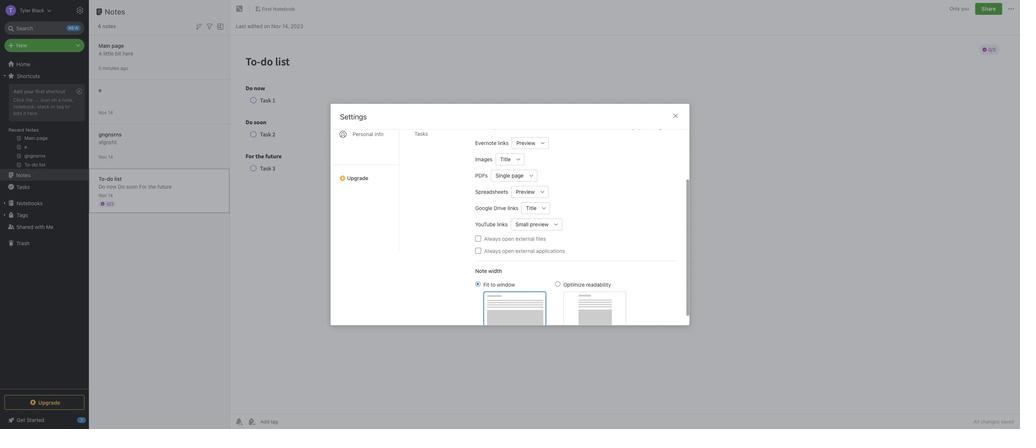 Task type: describe. For each thing, give the bounding box(es) containing it.
upgrade button inside tab list
[[331, 165, 399, 185]]

tasks inside button
[[16, 184, 30, 190]]

views
[[522, 124, 535, 130]]

nov up "0/3" at left top
[[99, 193, 107, 198]]

your for default
[[494, 124, 504, 130]]

first notebook button
[[253, 4, 298, 14]]

to-
[[99, 176, 107, 182]]

open for always open external applications
[[502, 248, 514, 254]]

trash link
[[0, 237, 89, 249]]

page for single page
[[512, 173, 524, 179]]

icon
[[41, 97, 50, 103]]

2 do from the left
[[118, 184, 125, 190]]

title button for images
[[496, 154, 513, 165]]

do
[[107, 176, 113, 182]]

for
[[139, 184, 147, 190]]

links down drive
[[497, 222, 508, 228]]

edited
[[248, 23, 263, 29]]

single page
[[496, 173, 524, 179]]

home
[[16, 61, 30, 67]]

only
[[950, 6, 960, 12]]

Search text field
[[10, 21, 79, 35]]

personal info
[[353, 131, 384, 137]]

always for always open external applications
[[484, 248, 501, 254]]

tree containing home
[[0, 58, 89, 389]]

shared with me link
[[0, 221, 89, 233]]

stack
[[37, 104, 49, 110]]

2 vertical spatial notes
[[16, 172, 30, 178]]

14,
[[282, 23, 289, 29]]

preview for evernote links
[[517, 140, 535, 146]]

2023
[[291, 23, 303, 29]]

click
[[13, 97, 24, 103]]

5
[[99, 65, 101, 71]]

last edited on nov 14, 2023
[[236, 23, 303, 29]]

attachments.
[[575, 124, 604, 130]]

a
[[99, 50, 102, 57]]

the inside note list "element"
[[148, 184, 156, 190]]

nov inside note window element
[[271, 23, 281, 29]]

shortcut
[[46, 89, 65, 94]]

soon
[[126, 184, 138, 190]]

links left and
[[554, 124, 564, 130]]

note width
[[475, 268, 502, 274]]

a
[[58, 97, 61, 103]]

Choose default view option for Evernote links field
[[512, 137, 549, 149]]

tag
[[57, 104, 64, 110]]

files
[[536, 236, 546, 242]]

Choose default view option for Images field
[[496, 154, 525, 165]]

first
[[35, 89, 45, 94]]

add
[[13, 89, 23, 94]]

notebooks
[[17, 200, 43, 207]]

recent notes
[[9, 127, 39, 133]]

or
[[51, 104, 55, 110]]

note list element
[[89, 0, 230, 430]]

your for first
[[24, 89, 34, 94]]

on inside note window element
[[264, 23, 270, 29]]

now
[[107, 184, 117, 190]]

here.
[[27, 110, 39, 116]]

minutes
[[103, 65, 119, 71]]

on inside icon on a note, notebook, stack or tag to add it here.
[[51, 97, 57, 103]]

tasks tab
[[409, 128, 463, 140]]

links right drive
[[508, 205, 518, 212]]

tasks inside tab
[[415, 131, 428, 137]]

only you
[[950, 6, 970, 12]]

future
[[157, 184, 172, 190]]

fit
[[484, 282, 489, 288]]

last
[[236, 23, 246, 29]]

optimize
[[564, 282, 585, 288]]

page for main page
[[112, 42, 124, 49]]

applications
[[536, 248, 565, 254]]

add
[[13, 110, 22, 116]]

you
[[961, 6, 970, 12]]

e
[[99, 87, 102, 93]]

nov down e
[[99, 110, 107, 115]]

what
[[606, 124, 618, 130]]

Choose default view option for Spreadsheets field
[[511, 186, 549, 198]]

and
[[565, 124, 574, 130]]

expand notebooks image
[[2, 200, 8, 206]]

small preview
[[516, 222, 549, 228]]

with
[[35, 224, 45, 230]]

little
[[103, 50, 114, 57]]

external for applications
[[516, 248, 535, 254]]

notes inside note list "element"
[[105, 7, 125, 16]]

what are my options?
[[606, 124, 656, 130]]

tasks button
[[0, 181, 89, 193]]

personal
[[353, 131, 373, 137]]

images
[[475, 156, 493, 163]]

to inside icon on a note, notebook, stack or tag to add it here.
[[65, 104, 70, 110]]

list
[[114, 176, 122, 182]]

youtube
[[475, 222, 496, 228]]

first
[[262, 6, 272, 12]]

to inside 'option group'
[[491, 282, 496, 288]]

icon on a note, notebook, stack or tag to add it here.
[[13, 97, 74, 116]]

preview button for evernote links
[[512, 137, 537, 149]]

Choose default view option for YouTube links field
[[511, 219, 562, 231]]

all changes saved
[[974, 419, 1014, 425]]

main page
[[99, 42, 124, 49]]

expand tags image
[[2, 212, 8, 218]]

nov 14 for e
[[99, 110, 113, 115]]

evernote
[[475, 140, 497, 146]]

fit to window
[[484, 282, 515, 288]]

my
[[628, 124, 635, 130]]

4 notes
[[98, 23, 116, 29]]

click the ...
[[13, 97, 39, 103]]

small
[[516, 222, 529, 228]]

Optimize readability radio
[[555, 282, 561, 287]]

pdfs
[[475, 173, 488, 179]]

it
[[23, 110, 26, 116]]



Task type: locate. For each thing, give the bounding box(es) containing it.
add tag image
[[247, 418, 256, 427]]

shortcuts
[[17, 73, 40, 79]]

1 vertical spatial open
[[502, 248, 514, 254]]

title inside choose default view option for google drive links field
[[526, 205, 537, 212]]

14 up "0/3" at left top
[[108, 193, 113, 198]]

0 vertical spatial tasks
[[415, 131, 428, 137]]

title for google drive links
[[526, 205, 537, 212]]

1 do from the left
[[99, 184, 105, 190]]

upgrade button
[[331, 165, 399, 185], [4, 396, 84, 411]]

1 vertical spatial external
[[516, 248, 535, 254]]

page right single
[[512, 173, 524, 179]]

page up bit
[[112, 42, 124, 49]]

1 vertical spatial always
[[484, 248, 501, 254]]

0 vertical spatial notes
[[105, 7, 125, 16]]

share button
[[975, 3, 1003, 15]]

nov 14 up gngnsrns
[[99, 110, 113, 115]]

1 vertical spatial preview button
[[511, 186, 537, 198]]

new button
[[4, 39, 84, 52]]

do now do soon for the future
[[99, 184, 172, 190]]

1 vertical spatial 14
[[108, 154, 113, 160]]

always for always open external files
[[484, 236, 501, 242]]

always right always open external files checkbox
[[484, 236, 501, 242]]

0 vertical spatial external
[[516, 236, 535, 242]]

external down 'always open external files'
[[516, 248, 535, 254]]

notebook
[[273, 6, 295, 12]]

the right for
[[148, 184, 156, 190]]

recent
[[9, 127, 24, 133]]

0 horizontal spatial your
[[24, 89, 34, 94]]

0 horizontal spatial to
[[65, 104, 70, 110]]

option group
[[475, 281, 627, 328]]

4
[[98, 23, 101, 29]]

me
[[46, 224, 53, 230]]

are
[[619, 124, 627, 130]]

upgrade
[[347, 175, 368, 182], [38, 400, 60, 406]]

on left the a
[[51, 97, 57, 103]]

window
[[497, 282, 515, 288]]

options?
[[636, 124, 656, 130]]

nov left "14," at the left
[[271, 23, 281, 29]]

youtube links
[[475, 222, 508, 228]]

upgrade inside tab list
[[347, 175, 368, 182]]

title up small preview button
[[526, 205, 537, 212]]

group
[[0, 82, 89, 172]]

shared with me
[[16, 224, 53, 230]]

0 vertical spatial on
[[264, 23, 270, 29]]

the inside tree
[[26, 97, 33, 103]]

preview down views
[[517, 140, 535, 146]]

notes link
[[0, 169, 89, 181]]

notes up tasks button
[[16, 172, 30, 178]]

0 horizontal spatial do
[[99, 184, 105, 190]]

14 up gngnsrns
[[108, 110, 113, 115]]

notes right recent
[[26, 127, 39, 133]]

None search field
[[10, 21, 79, 35]]

1 horizontal spatial do
[[118, 184, 125, 190]]

preview button
[[512, 137, 537, 149], [511, 186, 537, 198]]

group inside tree
[[0, 82, 89, 172]]

always open external files
[[484, 236, 546, 242]]

the left '...'
[[26, 97, 33, 103]]

1 always from the top
[[484, 236, 501, 242]]

to
[[65, 104, 70, 110], [491, 282, 496, 288]]

1 horizontal spatial your
[[494, 124, 504, 130]]

1 vertical spatial upgrade
[[38, 400, 60, 406]]

nov 14
[[99, 110, 113, 115], [99, 154, 113, 160], [99, 193, 113, 198]]

your inside tree
[[24, 89, 34, 94]]

do down list
[[118, 184, 125, 190]]

here
[[123, 50, 133, 57]]

1 14 from the top
[[108, 110, 113, 115]]

default
[[505, 124, 521, 130]]

page inside note list "element"
[[112, 42, 124, 49]]

sfgnsfd
[[99, 139, 116, 145]]

google
[[475, 205, 492, 212]]

1 vertical spatial the
[[148, 184, 156, 190]]

to right fit
[[491, 282, 496, 288]]

to down note,
[[65, 104, 70, 110]]

3 nov 14 from the top
[[99, 193, 113, 198]]

preview button for spreadsheets
[[511, 186, 537, 198]]

external up always open external applications
[[516, 236, 535, 242]]

all
[[974, 419, 980, 425]]

settings image
[[76, 6, 84, 15]]

0 vertical spatial open
[[502, 236, 514, 242]]

your
[[24, 89, 34, 94], [494, 124, 504, 130]]

tasks
[[415, 131, 428, 137], [16, 184, 30, 190]]

0 vertical spatial the
[[26, 97, 33, 103]]

title button up single
[[496, 154, 513, 165]]

title button down the choose default view option for spreadsheets field in the right of the page
[[521, 202, 538, 214]]

spreadsheets
[[475, 189, 508, 195]]

notebook,
[[13, 104, 36, 110]]

2 nov 14 from the top
[[99, 154, 113, 160]]

info
[[375, 131, 384, 137]]

single page button
[[491, 170, 526, 182]]

open down 'always open external files'
[[502, 248, 514, 254]]

preview inside the choose default view option for spreadsheets field
[[516, 189, 535, 195]]

0 vertical spatial upgrade button
[[331, 165, 399, 185]]

nov
[[271, 23, 281, 29], [99, 110, 107, 115], [99, 154, 107, 160], [99, 193, 107, 198]]

1 vertical spatial page
[[512, 173, 524, 179]]

preview
[[530, 222, 549, 228]]

do
[[99, 184, 105, 190], [118, 184, 125, 190]]

first notebook
[[262, 6, 295, 12]]

0 horizontal spatial page
[[112, 42, 124, 49]]

to-do list
[[99, 176, 122, 182]]

0 horizontal spatial on
[[51, 97, 57, 103]]

1 horizontal spatial title button
[[521, 202, 538, 214]]

Note Editor text field
[[230, 36, 1020, 415]]

readability
[[586, 282, 611, 288]]

1 vertical spatial upgrade button
[[4, 396, 84, 411]]

preview button down views
[[512, 137, 537, 149]]

0 vertical spatial page
[[112, 42, 124, 49]]

0 horizontal spatial title
[[500, 156, 511, 163]]

1 vertical spatial tasks
[[16, 184, 30, 190]]

drive
[[494, 205, 506, 212]]

0 vertical spatial always
[[484, 236, 501, 242]]

do down to-
[[99, 184, 105, 190]]

evernote links
[[475, 140, 509, 146]]

1 vertical spatial on
[[51, 97, 57, 103]]

1 horizontal spatial title
[[526, 205, 537, 212]]

preview inside 'choose default view option for evernote links' "field"
[[517, 140, 535, 146]]

tab list
[[331, 57, 399, 253]]

2 vertical spatial 14
[[108, 193, 113, 198]]

0 horizontal spatial upgrade button
[[4, 396, 84, 411]]

1 external from the top
[[516, 236, 535, 242]]

changes
[[981, 419, 1000, 425]]

2 14 from the top
[[108, 154, 113, 160]]

note,
[[62, 97, 74, 103]]

1 horizontal spatial to
[[491, 282, 496, 288]]

new
[[16, 42, 27, 49]]

2 always from the top
[[484, 248, 501, 254]]

0 horizontal spatial title button
[[496, 154, 513, 165]]

choose your default views for new links and attachments.
[[475, 124, 604, 130]]

14 for gngnsrns
[[108, 154, 113, 160]]

main
[[99, 42, 110, 49]]

0 vertical spatial your
[[24, 89, 34, 94]]

Choose default view option for Google Drive links field
[[521, 202, 550, 214]]

1 vertical spatial your
[[494, 124, 504, 130]]

nov 14 down sfgnsfd at top left
[[99, 154, 113, 160]]

1 nov 14 from the top
[[99, 110, 113, 115]]

notes
[[102, 23, 116, 29]]

gngnsrns sfgnsfd
[[99, 131, 122, 145]]

0 vertical spatial preview button
[[512, 137, 537, 149]]

saved
[[1001, 419, 1014, 425]]

title button
[[496, 154, 513, 165], [521, 202, 538, 214]]

Choose default view option for PDFs field
[[491, 170, 537, 182]]

Always open external files checkbox
[[475, 236, 481, 242]]

preview button down single page field
[[511, 186, 537, 198]]

title button for google drive links
[[521, 202, 538, 214]]

14 for e
[[108, 110, 113, 115]]

1 open from the top
[[502, 236, 514, 242]]

tags button
[[0, 209, 89, 221]]

single
[[496, 173, 510, 179]]

notebooks link
[[0, 197, 89, 209]]

note window element
[[230, 0, 1020, 430]]

open
[[502, 236, 514, 242], [502, 248, 514, 254]]

expand note image
[[235, 4, 244, 13]]

new
[[543, 124, 553, 130]]

1 horizontal spatial tasks
[[415, 131, 428, 137]]

tab list containing personal info
[[331, 57, 399, 253]]

1 vertical spatial notes
[[26, 127, 39, 133]]

page inside "button"
[[512, 173, 524, 179]]

a little bit here
[[99, 50, 133, 57]]

trash
[[16, 240, 30, 247]]

optimize readability
[[564, 282, 611, 288]]

1 vertical spatial nov 14
[[99, 154, 113, 160]]

for
[[536, 124, 542, 130]]

notes
[[105, 7, 125, 16], [26, 127, 39, 133], [16, 172, 30, 178]]

0 vertical spatial to
[[65, 104, 70, 110]]

option group containing fit to window
[[475, 281, 627, 328]]

add a reminder image
[[235, 418, 243, 427]]

preview for spreadsheets
[[516, 189, 535, 195]]

home link
[[0, 58, 89, 70]]

preview up choose default view option for google drive links field
[[516, 189, 535, 195]]

2 vertical spatial nov 14
[[99, 193, 113, 198]]

group containing add your first shortcut
[[0, 82, 89, 172]]

2 external from the top
[[516, 248, 535, 254]]

1 horizontal spatial the
[[148, 184, 156, 190]]

note
[[475, 268, 487, 274]]

open up always open external applications
[[502, 236, 514, 242]]

choose
[[475, 124, 492, 130]]

0 vertical spatial 14
[[108, 110, 113, 115]]

your left default
[[494, 124, 504, 130]]

external for files
[[516, 236, 535, 242]]

settings
[[340, 113, 367, 121]]

Fit to window radio
[[475, 282, 481, 287]]

title for images
[[500, 156, 511, 163]]

2 open from the top
[[502, 248, 514, 254]]

your up click the ...
[[24, 89, 34, 94]]

0 vertical spatial title
[[500, 156, 511, 163]]

14 down sfgnsfd at top left
[[108, 154, 113, 160]]

1 vertical spatial to
[[491, 282, 496, 288]]

0 vertical spatial nov 14
[[99, 110, 113, 115]]

nov 14 for gngnsrns
[[99, 154, 113, 160]]

1 horizontal spatial upgrade
[[347, 175, 368, 182]]

0 horizontal spatial tasks
[[16, 184, 30, 190]]

1 vertical spatial title button
[[521, 202, 538, 214]]

shortcuts button
[[0, 70, 89, 82]]

0 vertical spatial preview
[[517, 140, 535, 146]]

0 vertical spatial title button
[[496, 154, 513, 165]]

tree
[[0, 58, 89, 389]]

nov down sfgnsfd at top left
[[99, 154, 107, 160]]

title inside choose default view option for images field
[[500, 156, 511, 163]]

nov 14 up "0/3" at left top
[[99, 193, 113, 198]]

close image
[[671, 112, 680, 120]]

0/3
[[107, 201, 114, 207]]

1 vertical spatial preview
[[516, 189, 535, 195]]

1 horizontal spatial page
[[512, 173, 524, 179]]

1 horizontal spatial upgrade button
[[331, 165, 399, 185]]

0 vertical spatial upgrade
[[347, 175, 368, 182]]

1 vertical spatial title
[[526, 205, 537, 212]]

0 horizontal spatial upgrade
[[38, 400, 60, 406]]

notes up notes at the left top of page
[[105, 7, 125, 16]]

Always open external applications checkbox
[[475, 248, 481, 254]]

on right "edited"
[[264, 23, 270, 29]]

links right evernote
[[498, 140, 509, 146]]

0 horizontal spatial the
[[26, 97, 33, 103]]

open for always open external files
[[502, 236, 514, 242]]

google drive links
[[475, 205, 518, 212]]

5 minutes ago
[[99, 65, 128, 71]]

3 14 from the top
[[108, 193, 113, 198]]

always right "always open external applications" checkbox
[[484, 248, 501, 254]]

title up single
[[500, 156, 511, 163]]

1 horizontal spatial on
[[264, 23, 270, 29]]



Task type: vqa. For each thing, say whether or not it's contained in the screenshot.
right on
yes



